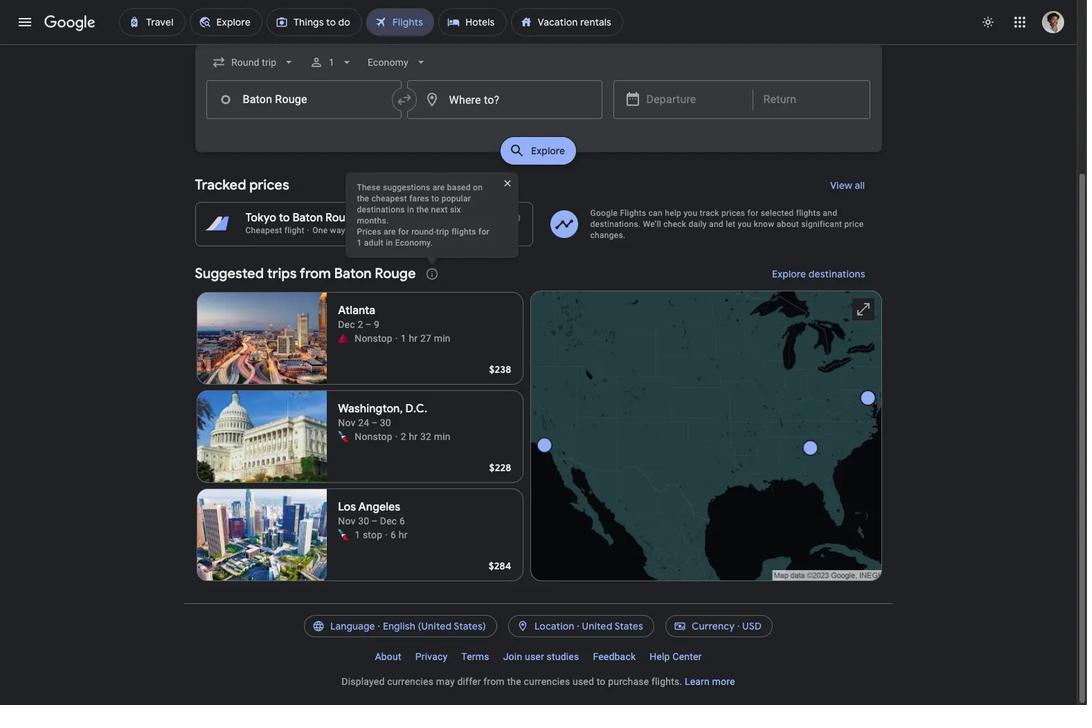 Task type: vqa. For each thing, say whether or not it's contained in the screenshot.


Task type: locate. For each thing, give the bounding box(es) containing it.
1 vertical spatial in
[[386, 238, 393, 248]]

0 vertical spatial nonstop
[[355, 333, 393, 344]]

 image
[[307, 226, 310, 235]]

1
[[329, 57, 334, 68], [357, 238, 362, 248], [401, 333, 406, 344], [355, 530, 360, 541]]

for up economy.
[[398, 227, 409, 237]]

english
[[383, 621, 416, 633]]

explore destinations button
[[755, 258, 882, 291]]

Flight search field
[[184, 44, 893, 169]]

0 vertical spatial and
[[823, 208, 837, 218]]

feedback link
[[586, 646, 643, 668]]

1 american image from the top
[[338, 431, 349, 443]]

flights up significant
[[796, 208, 821, 218]]

flight
[[284, 226, 305, 235]]

1 vertical spatial min
[[434, 431, 451, 443]]

0 vertical spatial flights
[[796, 208, 821, 218]]

0 horizontal spatial the
[[357, 194, 369, 203]]

rouge up way
[[326, 211, 359, 225]]

flights
[[620, 208, 646, 218]]

for
[[748, 208, 759, 218], [398, 227, 409, 237], [478, 227, 490, 237]]

nov inside los angeles nov 30 – dec 6
[[338, 516, 356, 527]]

nov for los
[[338, 516, 356, 527]]

1 vertical spatial hr
[[409, 431, 418, 443]]

 image left 1 hr 27 min in the top left of the page
[[395, 332, 398, 346]]

2 american image from the top
[[338, 530, 349, 541]]

1 vertical spatial american image
[[338, 530, 349, 541]]

$284
[[489, 560, 511, 573]]

nonstop for atlanta
[[355, 333, 393, 344]]

explore down about
[[772, 268, 806, 280]]

let
[[726, 220, 736, 229]]

1 vertical spatial to
[[279, 211, 290, 225]]

flights right trip
[[452, 227, 476, 237]]

explore inside flight search box
[[531, 145, 565, 157]]

currencies down join user studies
[[524, 677, 570, 688]]

baton
[[293, 211, 323, 225], [334, 265, 372, 283]]

united states
[[582, 621, 643, 633]]

0 vertical spatial from
[[300, 265, 331, 283]]

and
[[823, 208, 837, 218], [709, 220, 724, 229]]

1 horizontal spatial explore
[[772, 268, 806, 280]]

the
[[357, 194, 369, 203], [417, 205, 429, 214], [507, 677, 521, 688]]

0 vertical spatial  image
[[395, 332, 398, 346]]

to for displayed
[[597, 677, 606, 688]]

0 horizontal spatial prices
[[249, 177, 289, 194]]

nov inside the washington, d.c. nov 24 – 30
[[338, 418, 356, 429]]

0 vertical spatial to
[[432, 194, 439, 203]]

0 horizontal spatial and
[[709, 220, 724, 229]]

0 vertical spatial baton
[[293, 211, 323, 225]]

6 up 6 hr
[[400, 516, 405, 527]]

0 horizontal spatial currencies
[[387, 677, 434, 688]]

0 vertical spatial the
[[357, 194, 369, 203]]

to up next
[[432, 194, 439, 203]]

Departure text field
[[646, 81, 742, 118]]

to right used
[[597, 677, 606, 688]]

way
[[330, 226, 345, 235]]

1 vertical spatial nov
[[338, 516, 356, 527]]

1 vertical spatial nonstop
[[355, 431, 393, 443]]

1 horizontal spatial prices
[[722, 208, 745, 218]]

27
[[420, 333, 431, 344]]

from
[[300, 265, 331, 283], [484, 677, 505, 688]]

destinations
[[357, 205, 405, 214], [808, 268, 865, 280]]

0 horizontal spatial explore
[[531, 145, 565, 157]]

min for atlanta
[[434, 333, 451, 344]]

prices up 'let'
[[722, 208, 745, 218]]

prices
[[357, 227, 381, 237]]

learn more link
[[685, 677, 735, 688]]

6 hr
[[391, 530, 408, 541]]

prices up tokyo
[[249, 177, 289, 194]]

None text field
[[206, 80, 401, 119]]

selected
[[761, 208, 794, 218]]

from right trips
[[300, 265, 331, 283]]

destinations down significant
[[808, 268, 865, 280]]

los
[[338, 501, 356, 515]]

2 vertical spatial  image
[[385, 528, 388, 542]]

0 vertical spatial nov
[[338, 418, 356, 429]]

1 horizontal spatial the
[[417, 205, 429, 214]]

american image down washington,
[[338, 431, 349, 443]]

2 vertical spatial hr
[[399, 530, 408, 541]]

you
[[684, 208, 698, 218], [738, 220, 752, 229]]

join
[[503, 652, 522, 663]]

to up cheapest flight
[[279, 211, 290, 225]]

0 vertical spatial min
[[434, 333, 451, 344]]

min
[[434, 333, 451, 344], [434, 431, 451, 443]]

to for these
[[432, 194, 439, 203]]

explore for explore
[[531, 145, 565, 157]]

explore up tracked prices region
[[531, 145, 565, 157]]

based
[[447, 183, 471, 192]]

the down fares
[[417, 205, 429, 214]]

2 vertical spatial to
[[597, 677, 606, 688]]

currencies
[[387, 677, 434, 688], [524, 677, 570, 688]]

one
[[312, 226, 328, 235]]

1 horizontal spatial to
[[432, 194, 439, 203]]

in down fares
[[407, 205, 414, 214]]

for left more info "text field"
[[478, 227, 490, 237]]

1 for 1 stop
[[355, 530, 360, 541]]

hr left 27 on the top left
[[409, 333, 418, 344]]

baton up atlanta
[[334, 265, 372, 283]]

0 horizontal spatial rouge
[[326, 211, 359, 225]]

0 vertical spatial explore
[[531, 145, 565, 157]]

the down 'these' in the top left of the page
[[357, 194, 369, 203]]

hr right stop
[[399, 530, 408, 541]]

and down track
[[709, 220, 724, 229]]

30 – dec
[[358, 516, 397, 527]]

min right 27 on the top left
[[434, 333, 451, 344]]

rouge inside tracked prices region
[[326, 211, 359, 225]]

tracked
[[195, 177, 246, 194]]

used
[[573, 677, 594, 688]]

stop
[[363, 530, 382, 541]]

0 horizontal spatial from
[[300, 265, 331, 283]]

0 vertical spatial you
[[684, 208, 698, 218]]

Where to? text field
[[407, 80, 602, 119]]

to inside 'these suggestions are based on the cheapest fares to popular destinations in the next six months. prices are for round-trip flights for 1 adult in economy.'
[[432, 194, 439, 203]]

and up significant
[[823, 208, 837, 218]]

change appearance image
[[972, 6, 1005, 39]]

help center
[[650, 652, 702, 663]]

1 vertical spatial destinations
[[808, 268, 865, 280]]

min for washington, d.c.
[[434, 431, 451, 443]]

1 horizontal spatial flights
[[796, 208, 821, 218]]

angeles
[[358, 501, 400, 515]]

language
[[330, 621, 375, 633]]

0 vertical spatial rouge
[[326, 211, 359, 225]]

trip
[[436, 227, 449, 237]]

0 vertical spatial 6
[[400, 516, 405, 527]]

1 horizontal spatial from
[[484, 677, 505, 688]]

0 vertical spatial destinations
[[357, 205, 405, 214]]

location
[[535, 621, 574, 633]]

nov
[[338, 418, 356, 429], [338, 516, 356, 527]]

baton up one
[[293, 211, 323, 225]]

0 vertical spatial are
[[433, 183, 445, 192]]

flights.
[[652, 677, 682, 688]]

2 horizontal spatial the
[[507, 677, 521, 688]]

are
[[433, 183, 445, 192], [384, 227, 396, 237]]

6 right stop
[[391, 530, 396, 541]]

1 vertical spatial and
[[709, 220, 724, 229]]

1 horizontal spatial 6
[[400, 516, 405, 527]]

you up daily
[[684, 208, 698, 218]]

american image left 1 stop
[[338, 530, 349, 541]]

1 vertical spatial  image
[[395, 430, 398, 444]]

1 hr 27 min
[[401, 333, 451, 344]]

 image
[[395, 332, 398, 346], [395, 430, 398, 444], [385, 528, 388, 542]]

1 min from the top
[[434, 333, 451, 344]]

privacy
[[415, 652, 448, 663]]

close dialog image
[[491, 167, 525, 200]]

0 horizontal spatial for
[[398, 227, 409, 237]]

washington, d.c. nov 24 – 30
[[338, 402, 427, 429]]

los angeles nov 30 – dec 6
[[338, 501, 405, 527]]

suggested
[[195, 265, 264, 283]]

1 horizontal spatial you
[[738, 220, 752, 229]]

in right adult
[[386, 238, 393, 248]]

1 horizontal spatial currencies
[[524, 677, 570, 688]]

states
[[615, 621, 643, 633]]

explore destinations
[[772, 268, 865, 280]]

months.
[[357, 216, 389, 226]]

nonstop down 24 – 30 at the bottom left
[[355, 431, 393, 443]]

1 nonstop from the top
[[355, 333, 393, 344]]

0 horizontal spatial 6
[[391, 530, 396, 541]]

purchase
[[608, 677, 649, 688]]

nov down los
[[338, 516, 356, 527]]

about
[[375, 652, 401, 663]]

1 horizontal spatial baton
[[334, 265, 372, 283]]

0 horizontal spatial destinations
[[357, 205, 405, 214]]

usd
[[742, 621, 762, 633]]

nov down washington,
[[338, 418, 356, 429]]

destinations up the months.
[[357, 205, 405, 214]]

0 horizontal spatial flights
[[452, 227, 476, 237]]

1 vertical spatial the
[[417, 205, 429, 214]]

you right 'let'
[[738, 220, 752, 229]]

hr for atlanta
[[409, 333, 418, 344]]

1 vertical spatial explore
[[772, 268, 806, 280]]

1 horizontal spatial for
[[478, 227, 490, 237]]

1 nov from the top
[[338, 418, 356, 429]]

1 vertical spatial baton
[[334, 265, 372, 283]]

2 horizontal spatial to
[[597, 677, 606, 688]]

prices
[[249, 177, 289, 194], [722, 208, 745, 218]]

0 horizontal spatial you
[[684, 208, 698, 218]]

nonstop
[[355, 333, 393, 344], [355, 431, 393, 443]]

0 vertical spatial american image
[[338, 431, 349, 443]]

explore inside suggested trips from baton rouge region
[[772, 268, 806, 280]]

0 horizontal spatial to
[[279, 211, 290, 225]]

are up adult
[[384, 227, 396, 237]]

$238
[[489, 364, 511, 376]]

None field
[[206, 50, 301, 75], [362, 50, 433, 75], [206, 50, 301, 75], [362, 50, 433, 75]]

 image left 2
[[395, 430, 398, 444]]

for up know
[[748, 208, 759, 218]]

0 vertical spatial hr
[[409, 333, 418, 344]]

1 horizontal spatial rouge
[[375, 265, 416, 283]]

1 vertical spatial prices
[[722, 208, 745, 218]]

1 horizontal spatial in
[[407, 205, 414, 214]]

1 inside 1 popup button
[[329, 57, 334, 68]]

tracked prices
[[195, 177, 289, 194]]

hr right 2
[[409, 431, 418, 443]]

1 vertical spatial flights
[[452, 227, 476, 237]]

rouge inside region
[[375, 265, 416, 283]]

2 vertical spatial the
[[507, 677, 521, 688]]

1 vertical spatial from
[[484, 677, 505, 688]]

the down join
[[507, 677, 521, 688]]

check
[[664, 220, 686, 229]]

in
[[407, 205, 414, 214], [386, 238, 393, 248]]

d.c.
[[406, 402, 427, 416]]

32
[[420, 431, 431, 443]]

2 min from the top
[[434, 431, 451, 443]]

1 stop
[[355, 530, 382, 541]]

0 horizontal spatial are
[[384, 227, 396, 237]]

nonstop down 2 – 9
[[355, 333, 393, 344]]

0 horizontal spatial baton
[[293, 211, 323, 225]]

are left based
[[433, 183, 445, 192]]

flights inside 'these suggestions are based on the cheapest fares to popular destinations in the next six months. prices are for round-trip flights for 1 adult in economy.'
[[452, 227, 476, 237]]

tokyo to baton rouge
[[246, 211, 359, 225]]

currencies down privacy
[[387, 677, 434, 688]]

rouge down economy.
[[375, 265, 416, 283]]

hr for washington, d.c.
[[409, 431, 418, 443]]

the for suggestions
[[357, 194, 369, 203]]

2 nonstop from the top
[[355, 431, 393, 443]]

1 vertical spatial rouge
[[375, 265, 416, 283]]

terms
[[461, 652, 489, 663]]

baton inside tracked prices region
[[293, 211, 323, 225]]

american image
[[338, 431, 349, 443], [338, 530, 349, 541]]

2 horizontal spatial for
[[748, 208, 759, 218]]

2 nov from the top
[[338, 516, 356, 527]]

cheapest flight
[[246, 226, 305, 235]]

1 button
[[304, 46, 359, 79]]

none text field inside flight search box
[[206, 80, 401, 119]]

min right 32
[[434, 431, 451, 443]]

from right differ
[[484, 677, 505, 688]]

join user studies
[[503, 652, 579, 663]]

hr
[[409, 333, 418, 344], [409, 431, 418, 443], [399, 530, 408, 541]]

More info text field
[[507, 211, 521, 229]]

1 horizontal spatial destinations
[[808, 268, 865, 280]]

explore
[[531, 145, 565, 157], [772, 268, 806, 280]]

 image left 6 hr
[[385, 528, 388, 542]]



Task type: describe. For each thing, give the bounding box(es) containing it.
united
[[582, 621, 612, 633]]

1 vertical spatial are
[[384, 227, 396, 237]]

more
[[712, 677, 735, 688]]

privacy link
[[408, 646, 455, 668]]

tokyo
[[246, 211, 276, 225]]

view
[[831, 179, 853, 192]]

suggested trips from baton rouge
[[195, 265, 416, 283]]

 image for los
[[385, 528, 388, 542]]

all
[[855, 179, 865, 192]]

cheapest
[[372, 194, 407, 203]]

0 vertical spatial prices
[[249, 177, 289, 194]]

fares
[[409, 194, 429, 203]]

1 inside 'these suggestions are based on the cheapest fares to popular destinations in the next six months. prices are for round-trip flights for 1 adult in economy.'
[[357, 238, 362, 248]]

explore for explore destinations
[[772, 268, 806, 280]]

atlanta dec 2 – 9
[[338, 304, 380, 330]]

may
[[436, 677, 455, 688]]

studies
[[547, 652, 579, 663]]

significant
[[801, 220, 842, 229]]

changes.
[[590, 231, 626, 240]]

american image for los angeles
[[338, 530, 349, 541]]

these
[[357, 183, 381, 192]]

2
[[401, 431, 406, 443]]

displayed currencies may differ from the currencies used to purchase flights. learn more
[[342, 677, 735, 688]]

atlanta
[[338, 304, 375, 318]]

destinations inside 'these suggestions are based on the cheapest fares to popular destinations in the next six months. prices are for round-trip flights for 1 adult in economy.'
[[357, 205, 405, 214]]

american image for washington, d.c.
[[338, 431, 349, 443]]

1 vertical spatial 6
[[391, 530, 396, 541]]

washington,
[[338, 402, 403, 416]]

1 currencies from the left
[[387, 677, 434, 688]]

flights inside google flights can help you track prices for selected flights and destinations. we'll check daily and let you know about significant price changes.
[[796, 208, 821, 218]]

center
[[673, 652, 702, 663]]

tracked prices region
[[195, 169, 882, 247]]

about link
[[368, 646, 408, 668]]

terms link
[[455, 646, 496, 668]]

baton inside region
[[334, 265, 372, 283]]

english (united states)
[[383, 621, 486, 633]]

google
[[590, 208, 618, 218]]

daily
[[689, 220, 707, 229]]

more info image
[[507, 211, 521, 225]]

states)
[[454, 621, 486, 633]]

0 vertical spatial in
[[407, 205, 414, 214]]

284 US dollars text field
[[489, 560, 511, 573]]

1 for 1 hr 27 min
[[401, 333, 406, 344]]

round-
[[411, 227, 436, 237]]

cheapest
[[246, 226, 282, 235]]

differ
[[457, 677, 481, 688]]

 image for washington,
[[395, 430, 398, 444]]

for inside google flights can help you track prices for selected flights and destinations. we'll check daily and let you know about significant price changes.
[[748, 208, 759, 218]]

user
[[525, 652, 544, 663]]

1 for 1
[[329, 57, 334, 68]]

next
[[431, 205, 448, 214]]

delta image
[[338, 333, 349, 344]]

one way
[[312, 226, 345, 235]]

suggestions
[[383, 183, 430, 192]]

6 inside los angeles nov 30 – dec 6
[[400, 516, 405, 527]]

destinations inside explore destinations button
[[808, 268, 865, 280]]

currency
[[692, 621, 735, 633]]

google flights can help you track prices for selected flights and destinations. we'll check daily and let you know about significant price changes.
[[590, 208, 864, 240]]

1 horizontal spatial and
[[823, 208, 837, 218]]

can
[[649, 208, 663, 218]]

we'll
[[643, 220, 661, 229]]

1 vertical spatial you
[[738, 220, 752, 229]]

prices inside google flights can help you track prices for selected flights and destinations. we'll check daily and let you know about significant price changes.
[[722, 208, 745, 218]]

1 horizontal spatial are
[[433, 183, 445, 192]]

to inside tracked prices region
[[279, 211, 290, 225]]

(united
[[418, 621, 452, 633]]

feedback
[[593, 652, 636, 663]]

trips
[[267, 265, 297, 283]]

$228
[[489, 462, 511, 474]]

the for currencies
[[507, 677, 521, 688]]

2 currencies from the left
[[524, 677, 570, 688]]

Return text field
[[764, 81, 859, 118]]

suggested trips from baton rouge region
[[195, 258, 882, 587]]

help
[[665, 208, 682, 218]]

destinations.
[[590, 220, 641, 229]]

nov for washington,
[[338, 418, 356, 429]]

from inside region
[[300, 265, 331, 283]]

view all
[[831, 179, 865, 192]]

2 hr 32 min
[[401, 431, 451, 443]]

popular
[[442, 194, 471, 203]]

24 – 30
[[358, 418, 391, 429]]

learn
[[685, 677, 710, 688]]

track
[[700, 208, 719, 218]]

228 US dollars text field
[[489, 462, 511, 474]]

main menu image
[[17, 14, 33, 30]]

2 – 9
[[358, 319, 380, 330]]

dec
[[338, 319, 355, 330]]

explore button
[[501, 137, 576, 165]]

help
[[650, 652, 670, 663]]

238 US dollars text field
[[489, 364, 511, 376]]

adult
[[364, 238, 384, 248]]

hr for los angeles
[[399, 530, 408, 541]]

 image for atlanta
[[395, 332, 398, 346]]

about
[[777, 220, 799, 229]]

displayed
[[342, 677, 385, 688]]

0 horizontal spatial in
[[386, 238, 393, 248]]

nonstop for washington,
[[355, 431, 393, 443]]

help center link
[[643, 646, 709, 668]]

price
[[845, 220, 864, 229]]

six
[[450, 205, 461, 214]]

know
[[754, 220, 775, 229]]

join user studies link
[[496, 646, 586, 668]]



